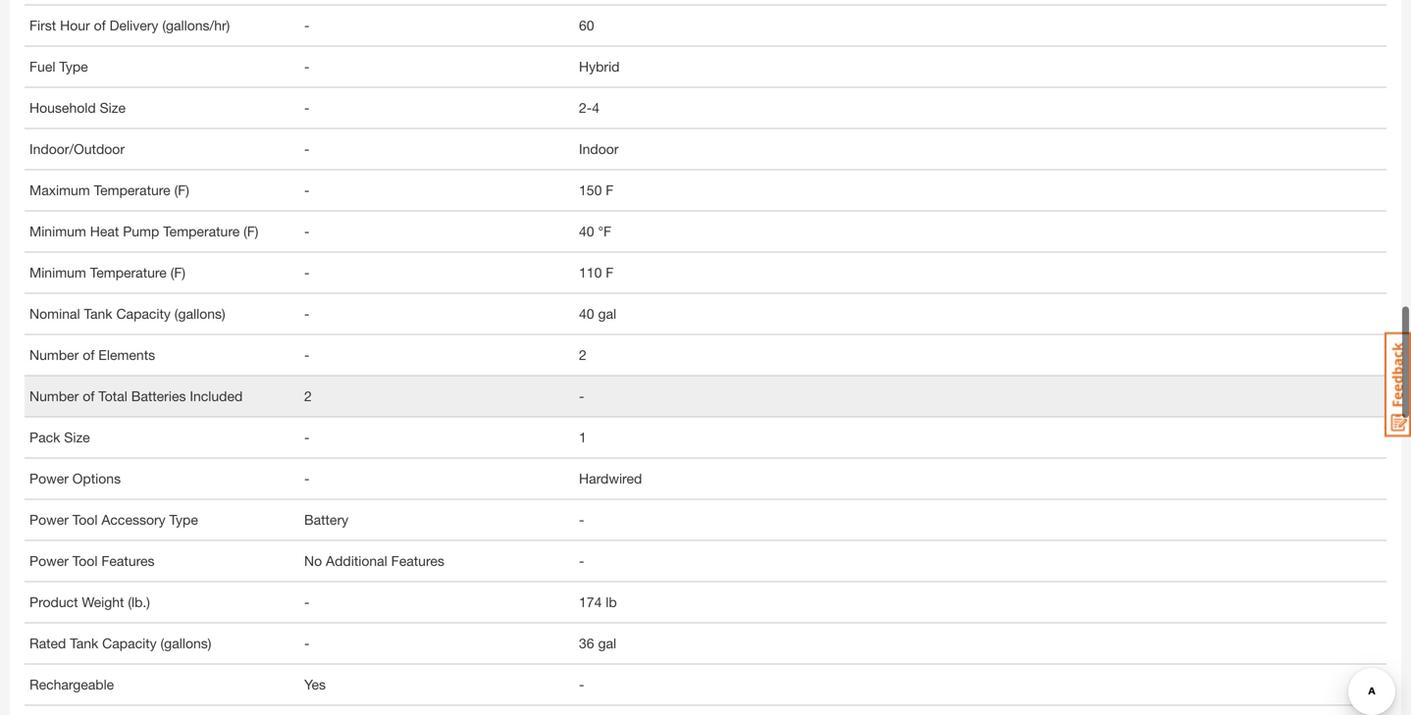 Task type: describe. For each thing, give the bounding box(es) containing it.
no additional features
[[304, 553, 444, 569]]

2-4
[[579, 100, 600, 116]]

household size
[[29, 100, 126, 116]]

elements
[[98, 347, 155, 363]]

tool for features
[[72, 553, 98, 569]]

2-
[[579, 100, 592, 116]]

minimum heat pump temperature (f)
[[29, 223, 259, 239]]

(f) for minimum temperature (f)
[[170, 264, 185, 281]]

- for nominal tank capacity (gallons)
[[304, 306, 310, 322]]

1
[[579, 429, 587, 446]]

gal for 40 gal
[[598, 306, 616, 322]]

first
[[29, 17, 56, 33]]

(gallons) for rated tank capacity (gallons)
[[160, 635, 211, 652]]

minimum temperature (f)
[[29, 264, 185, 281]]

(f) for maximum temperature (f)
[[174, 182, 189, 198]]

40 for 40 gal
[[579, 306, 594, 322]]

(lb.)
[[128, 594, 150, 610]]

36
[[579, 635, 594, 652]]

yes
[[304, 677, 326, 693]]

power options
[[29, 471, 121, 487]]

options
[[72, 471, 121, 487]]

minimum for minimum heat pump temperature (f)
[[29, 223, 86, 239]]

maximum
[[29, 182, 90, 198]]

- for first hour of delivery (gallons/hr)
[[304, 17, 310, 33]]

0 vertical spatial 2
[[579, 347, 587, 363]]

nominal
[[29, 306, 80, 322]]

total
[[98, 388, 127, 404]]

size for pack size
[[64, 429, 90, 446]]

gal for 36 gal
[[598, 635, 616, 652]]

product weight (lb.)
[[29, 594, 150, 610]]

number for number of total batteries included
[[29, 388, 79, 404]]

0 horizontal spatial 2
[[304, 388, 312, 404]]

tool for accessory
[[72, 512, 98, 528]]

minimum for minimum temperature (f)
[[29, 264, 86, 281]]

60
[[579, 17, 594, 33]]

- for minimum temperature (f)
[[304, 264, 310, 281]]

pack
[[29, 429, 60, 446]]

fuel
[[29, 58, 55, 75]]

features for no additional features
[[391, 553, 444, 569]]

features for power tool features
[[101, 553, 155, 569]]

- for minimum heat pump temperature (f)
[[304, 223, 310, 239]]

power tool features
[[29, 553, 155, 569]]

pump
[[123, 223, 159, 239]]

fuel type
[[29, 58, 88, 75]]

hybrid
[[579, 58, 620, 75]]

temperature for minimum temperature (f)
[[90, 264, 167, 281]]

4
[[592, 100, 600, 116]]

174
[[579, 594, 602, 610]]

- for pack size
[[304, 429, 310, 446]]

1 horizontal spatial type
[[169, 512, 198, 528]]

household
[[29, 100, 96, 116]]

weight
[[82, 594, 124, 610]]

batteries
[[131, 388, 186, 404]]

36 gal
[[579, 635, 616, 652]]

150
[[579, 182, 602, 198]]

f for 110 f
[[606, 264, 614, 281]]



Task type: vqa. For each thing, say whether or not it's contained in the screenshot.
bottom Minimum
yes



Task type: locate. For each thing, give the bounding box(es) containing it.
2 features from the left
[[391, 553, 444, 569]]

number
[[29, 347, 79, 363], [29, 388, 79, 404]]

2 down 40 gal
[[579, 347, 587, 363]]

- for product weight (lb.)
[[304, 594, 310, 610]]

1 vertical spatial size
[[64, 429, 90, 446]]

0 vertical spatial tank
[[84, 306, 112, 322]]

3 power from the top
[[29, 553, 69, 569]]

minimum
[[29, 223, 86, 239], [29, 264, 86, 281]]

1 vertical spatial 40
[[579, 306, 594, 322]]

rechargeable
[[29, 677, 114, 693]]

power tool accessory type
[[29, 512, 198, 528]]

included
[[190, 388, 243, 404]]

capacity down (lb.)
[[102, 635, 157, 652]]

2 vertical spatial (f)
[[170, 264, 185, 281]]

gal down 110 f
[[598, 306, 616, 322]]

product
[[29, 594, 78, 610]]

- for power options
[[304, 471, 310, 487]]

1 vertical spatial type
[[169, 512, 198, 528]]

0 vertical spatial capacity
[[116, 306, 171, 322]]

1 vertical spatial of
[[83, 347, 95, 363]]

size
[[100, 100, 126, 116], [64, 429, 90, 446]]

hour
[[60, 17, 90, 33]]

indoor/outdoor
[[29, 141, 125, 157]]

type right the accessory
[[169, 512, 198, 528]]

- for indoor/outdoor
[[304, 141, 310, 157]]

number of elements
[[29, 347, 155, 363]]

power down pack
[[29, 471, 69, 487]]

0 horizontal spatial features
[[101, 553, 155, 569]]

1 features from the left
[[101, 553, 155, 569]]

features
[[101, 553, 155, 569], [391, 553, 444, 569]]

2 right included
[[304, 388, 312, 404]]

1 vertical spatial 2
[[304, 388, 312, 404]]

1 minimum from the top
[[29, 223, 86, 239]]

0 vertical spatial number
[[29, 347, 79, 363]]

1 vertical spatial power
[[29, 512, 69, 528]]

1 vertical spatial number
[[29, 388, 79, 404]]

capacity
[[116, 306, 171, 322], [102, 635, 157, 652]]

number of total batteries included
[[29, 388, 243, 404]]

temperature right the pump
[[163, 223, 240, 239]]

maximum temperature (f)
[[29, 182, 189, 198]]

2 number from the top
[[29, 388, 79, 404]]

first hour of delivery (gallons/hr)
[[29, 17, 230, 33]]

of for elements
[[83, 347, 95, 363]]

power for power tool features
[[29, 553, 69, 569]]

0 horizontal spatial size
[[64, 429, 90, 446]]

1 power from the top
[[29, 471, 69, 487]]

0 vertical spatial of
[[94, 17, 106, 33]]

-
[[304, 17, 310, 33], [304, 58, 310, 75], [304, 100, 310, 116], [304, 141, 310, 157], [304, 182, 310, 198], [304, 223, 310, 239], [304, 264, 310, 281], [304, 306, 310, 322], [304, 347, 310, 363], [579, 388, 584, 404], [304, 429, 310, 446], [304, 471, 310, 487], [579, 512, 584, 528], [579, 553, 584, 569], [304, 594, 310, 610], [304, 635, 310, 652], [579, 677, 584, 693]]

- for maximum temperature (f)
[[304, 182, 310, 198]]

of left elements
[[83, 347, 95, 363]]

capacity for nominal
[[116, 306, 171, 322]]

rated tank capacity (gallons)
[[29, 635, 211, 652]]

tank
[[84, 306, 112, 322], [70, 635, 98, 652]]

tank for nominal
[[84, 306, 112, 322]]

features right additional
[[391, 553, 444, 569]]

capacity up elements
[[116, 306, 171, 322]]

gal right 36
[[598, 635, 616, 652]]

number down nominal
[[29, 347, 79, 363]]

(gallons) for nominal tank capacity (gallons)
[[174, 306, 225, 322]]

0 vertical spatial (gallons)
[[174, 306, 225, 322]]

110
[[579, 264, 602, 281]]

indoor
[[579, 141, 619, 157]]

power for power options
[[29, 471, 69, 487]]

f right 150
[[606, 182, 614, 198]]

2 f from the top
[[606, 264, 614, 281]]

of
[[94, 17, 106, 33], [83, 347, 95, 363], [83, 388, 95, 404]]

f right 110
[[606, 264, 614, 281]]

power
[[29, 471, 69, 487], [29, 512, 69, 528], [29, 553, 69, 569]]

40
[[579, 223, 594, 239], [579, 306, 594, 322]]

hardwired
[[579, 471, 642, 487]]

(f)
[[174, 182, 189, 198], [244, 223, 259, 239], [170, 264, 185, 281]]

delivery
[[110, 17, 158, 33]]

of for total
[[83, 388, 95, 404]]

f
[[606, 182, 614, 198], [606, 264, 614, 281]]

tool up power tool features
[[72, 512, 98, 528]]

2
[[579, 347, 587, 363], [304, 388, 312, 404]]

0 vertical spatial temperature
[[94, 182, 170, 198]]

2 40 from the top
[[579, 306, 594, 322]]

0 vertical spatial f
[[606, 182, 614, 198]]

power for power tool accessory type
[[29, 512, 69, 528]]

1 vertical spatial (f)
[[244, 223, 259, 239]]

temperature for maximum temperature (f)
[[94, 182, 170, 198]]

40 for 40 °f
[[579, 223, 594, 239]]

1 vertical spatial tank
[[70, 635, 98, 652]]

°f
[[598, 223, 611, 239]]

power up product at the left of the page
[[29, 553, 69, 569]]

150 f
[[579, 182, 614, 198]]

tank for rated
[[70, 635, 98, 652]]

2 gal from the top
[[598, 635, 616, 652]]

- for number of elements
[[304, 347, 310, 363]]

of right hour
[[94, 17, 106, 33]]

size right household
[[100, 100, 126, 116]]

type
[[59, 58, 88, 75], [169, 512, 198, 528]]

1 horizontal spatial 2
[[579, 347, 587, 363]]

tool
[[72, 512, 98, 528], [72, 553, 98, 569]]

lb
[[606, 594, 617, 610]]

tank right "rated"
[[70, 635, 98, 652]]

0 vertical spatial power
[[29, 471, 69, 487]]

40 gal
[[579, 306, 616, 322]]

110 f
[[579, 264, 614, 281]]

40 left °f
[[579, 223, 594, 239]]

0 vertical spatial size
[[100, 100, 126, 116]]

heat
[[90, 223, 119, 239]]

2 vertical spatial of
[[83, 388, 95, 404]]

2 power from the top
[[29, 512, 69, 528]]

features down the accessory
[[101, 553, 155, 569]]

1 vertical spatial tool
[[72, 553, 98, 569]]

0 vertical spatial 40
[[579, 223, 594, 239]]

- for fuel type
[[304, 58, 310, 75]]

tool up product weight (lb.)
[[72, 553, 98, 569]]

minimum down maximum
[[29, 223, 86, 239]]

0 vertical spatial type
[[59, 58, 88, 75]]

0 horizontal spatial type
[[59, 58, 88, 75]]

accessory
[[101, 512, 166, 528]]

174 lb
[[579, 594, 617, 610]]

minimum up nominal
[[29, 264, 86, 281]]

(gallons/hr)
[[162, 17, 230, 33]]

2 tool from the top
[[72, 553, 98, 569]]

temperature up the pump
[[94, 182, 170, 198]]

feedback link image
[[1385, 332, 1411, 438]]

battery
[[304, 512, 348, 528]]

temperature
[[94, 182, 170, 198], [163, 223, 240, 239], [90, 264, 167, 281]]

2 vertical spatial temperature
[[90, 264, 167, 281]]

1 vertical spatial (gallons)
[[160, 635, 211, 652]]

2 minimum from the top
[[29, 264, 86, 281]]

0 vertical spatial minimum
[[29, 223, 86, 239]]

40 down 110
[[579, 306, 594, 322]]

nominal tank capacity (gallons)
[[29, 306, 225, 322]]

40 °f
[[579, 223, 611, 239]]

1 vertical spatial temperature
[[163, 223, 240, 239]]

size right pack
[[64, 429, 90, 446]]

f for 150 f
[[606, 182, 614, 198]]

2 vertical spatial power
[[29, 553, 69, 569]]

temperature up nominal tank capacity (gallons)
[[90, 264, 167, 281]]

1 vertical spatial gal
[[598, 635, 616, 652]]

size for household size
[[100, 100, 126, 116]]

1 tool from the top
[[72, 512, 98, 528]]

of left total
[[83, 388, 95, 404]]

rated
[[29, 635, 66, 652]]

additional
[[326, 553, 387, 569]]

capacity for rated
[[102, 635, 157, 652]]

1 f from the top
[[606, 182, 614, 198]]

1 vertical spatial f
[[606, 264, 614, 281]]

1 horizontal spatial features
[[391, 553, 444, 569]]

0 vertical spatial gal
[[598, 306, 616, 322]]

1 vertical spatial capacity
[[102, 635, 157, 652]]

type right fuel
[[59, 58, 88, 75]]

no
[[304, 553, 322, 569]]

- for household size
[[304, 100, 310, 116]]

number up pack size
[[29, 388, 79, 404]]

number for number of elements
[[29, 347, 79, 363]]

tank up number of elements on the left of page
[[84, 306, 112, 322]]

1 horizontal spatial size
[[100, 100, 126, 116]]

power down power options
[[29, 512, 69, 528]]

pack size
[[29, 429, 90, 446]]

- for rated tank capacity (gallons)
[[304, 635, 310, 652]]

1 number from the top
[[29, 347, 79, 363]]

1 40 from the top
[[579, 223, 594, 239]]

0 vertical spatial (f)
[[174, 182, 189, 198]]

1 vertical spatial minimum
[[29, 264, 86, 281]]

0 vertical spatial tool
[[72, 512, 98, 528]]

(gallons)
[[174, 306, 225, 322], [160, 635, 211, 652]]

gal
[[598, 306, 616, 322], [598, 635, 616, 652]]

1 gal from the top
[[598, 306, 616, 322]]



